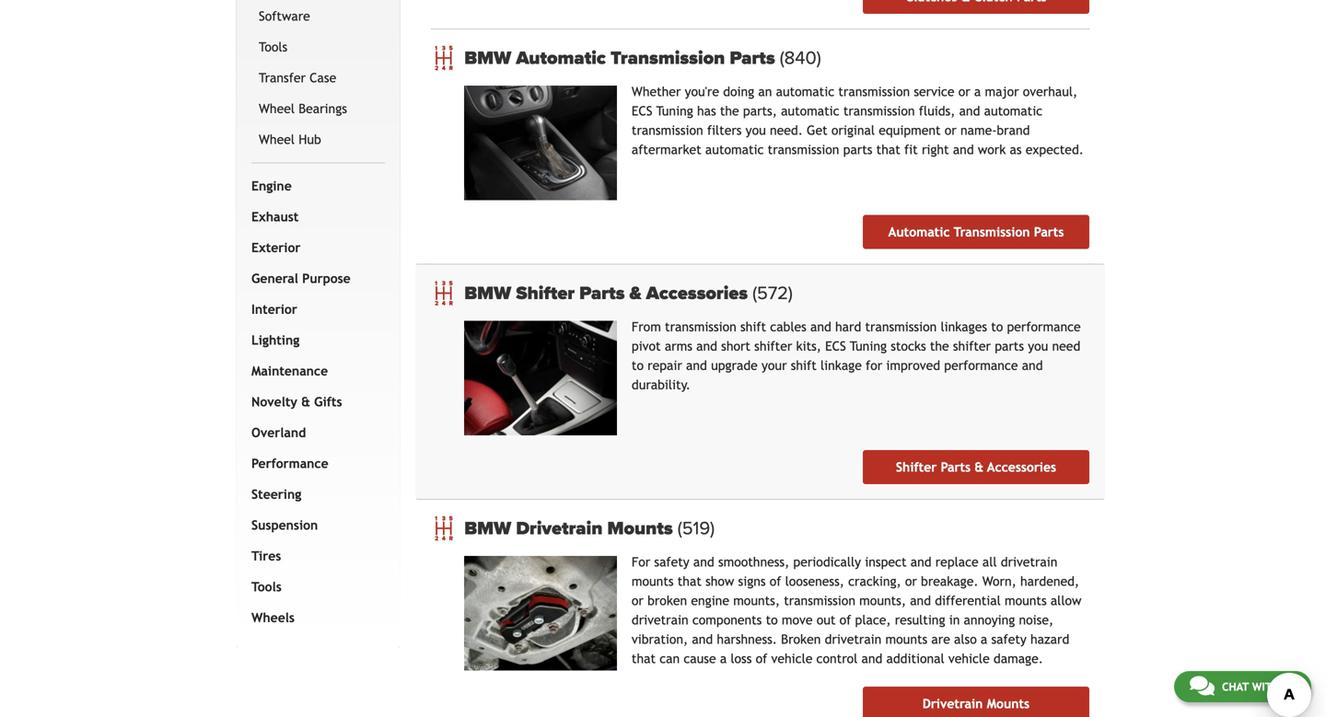 Task type: describe. For each thing, give the bounding box(es) containing it.
1 vertical spatial to
[[632, 359, 644, 373]]

are
[[932, 633, 951, 647]]

performance
[[252, 456, 329, 471]]

ecs inside from transmission shift cables and hard transmission linkages to performance pivot arms and short shifter kits, ecs tuning stocks the shifter parts you need to repair and upgrade your shift linkage for improved performance and durability.
[[826, 339, 847, 354]]

exterior
[[252, 240, 301, 255]]

1 horizontal spatial transmission
[[954, 225, 1031, 240]]

2 vehicle from the left
[[949, 652, 990, 667]]

or left broken
[[632, 594, 644, 609]]

exhaust link
[[248, 202, 382, 232]]

move
[[782, 613, 813, 628]]

bmw                                                                                    drivetrain mounts
[[465, 518, 678, 540]]

1 horizontal spatial accessories
[[988, 460, 1057, 475]]

steering
[[252, 487, 302, 502]]

gifts
[[314, 395, 342, 409]]

doing
[[724, 84, 755, 99]]

tuning inside whether you're doing an automatic transmission service or a major overhaul, ecs tuning has the parts, automatic transmission fluids, and automatic transmission filters you need. get original equipment or name-brand aftermarket automatic transmission parts that fit right and work as expected.
[[657, 104, 694, 119]]

linkage
[[821, 359, 862, 373]]

suspension link
[[248, 510, 382, 541]]

0 vertical spatial shifter
[[516, 282, 575, 305]]

an
[[759, 84, 773, 99]]

transfer
[[259, 70, 306, 85]]

transfer case
[[259, 70, 337, 85]]

broken
[[648, 594, 688, 609]]

suspension
[[252, 518, 318, 533]]

comments image
[[1190, 675, 1215, 698]]

2 vertical spatial drivetrain
[[825, 633, 882, 647]]

vibration,
[[632, 633, 688, 647]]

stocks
[[891, 339, 927, 354]]

novelty & gifts link
[[248, 387, 382, 418]]

1 shifter from the left
[[755, 339, 793, 354]]

novelty & gifts
[[252, 395, 342, 409]]

expected.
[[1026, 142, 1084, 157]]

need
[[1053, 339, 1081, 354]]

harshness.
[[717, 633, 778, 647]]

1 vertical spatial tools
[[252, 580, 282, 595]]

that inside whether you're doing an automatic transmission service or a major overhaul, ecs tuning has the parts, automatic transmission fluids, and automatic transmission filters you need. get original equipment or name-brand aftermarket automatic transmission parts that fit right and work as expected.
[[877, 142, 901, 157]]

for safety and smoothness, periodically inspect and replace all drivetrain mounts that show signs of looseness, cracking, or breakage. worn, hardened, or broken engine mounts, transmission mounts, and differential mounts allow drivetrain components to move out of place, resulting in annoying noise, vibration, and harshness. broken drivetrain mounts are also a safety hazard that can cause a loss of vehicle control and additional vehicle damage.
[[632, 555, 1082, 667]]

1 horizontal spatial that
[[678, 575, 702, 589]]

bmw                                                                                    shifter parts & accessories link
[[465, 282, 1090, 305]]

tires
[[252, 549, 281, 564]]

you inside from transmission shift cables and hard transmission linkages to performance pivot arms and short shifter kits, ecs tuning stocks the shifter parts you need to repair and upgrade your shift linkage for improved performance and durability.
[[1029, 339, 1049, 354]]

software
[[259, 9, 310, 23]]

1 vertical spatial shifter
[[896, 460, 937, 475]]

loss
[[731, 652, 752, 667]]

damage.
[[994, 652, 1044, 667]]

lighting
[[252, 333, 300, 348]]

0 horizontal spatial &
[[301, 395, 310, 409]]

or down inspect
[[906, 575, 918, 589]]

1 horizontal spatial automatic
[[889, 225, 951, 240]]

show
[[706, 575, 735, 589]]

0 vertical spatial drivetrain
[[1001, 555, 1058, 570]]

1 vertical spatial performance
[[945, 359, 1019, 373]]

software link
[[255, 1, 382, 32]]

annoying
[[964, 613, 1016, 628]]

wheel bearings link
[[255, 93, 382, 124]]

noise,
[[1020, 613, 1054, 628]]

0 vertical spatial performance
[[1008, 320, 1081, 335]]

or right service
[[959, 84, 971, 99]]

filters
[[708, 123, 742, 138]]

hub
[[299, 132, 321, 147]]

parts,
[[744, 104, 778, 119]]

hazard
[[1031, 633, 1070, 647]]

maintenance link
[[248, 356, 382, 387]]

parts inside whether you're doing an automatic transmission service or a major overhaul, ecs tuning has the parts, automatic transmission fluids, and automatic transmission filters you need. get original equipment or name-brand aftermarket automatic transmission parts that fit right and work as expected.
[[844, 142, 873, 157]]

original
[[832, 123, 875, 138]]

cracking,
[[849, 575, 902, 589]]

transfer case link
[[255, 62, 382, 93]]

novelty
[[252, 395, 297, 409]]

aftermarket
[[632, 142, 702, 157]]

cables
[[771, 320, 807, 335]]

tools inside drivetrain subcategories element
[[259, 39, 288, 54]]

maintenance
[[252, 364, 328, 379]]

wheel for wheel bearings
[[259, 101, 295, 116]]

overland link
[[248, 418, 382, 449]]

0 vertical spatial tools link
[[255, 32, 382, 62]]

0 vertical spatial of
[[770, 575, 782, 589]]

the inside whether you're doing an automatic transmission service or a major overhaul, ecs tuning has the parts, automatic transmission fluids, and automatic transmission filters you need. get original equipment or name-brand aftermarket automatic transmission parts that fit right and work as expected.
[[720, 104, 740, 119]]

hard
[[836, 320, 862, 335]]

a inside whether you're doing an automatic transmission service or a major overhaul, ecs tuning has the parts, automatic transmission fluids, and automatic transmission filters you need. get original equipment or name-brand aftermarket automatic transmission parts that fit right and work as expected.
[[975, 84, 982, 99]]

short
[[722, 339, 751, 354]]

0 horizontal spatial drivetrain
[[516, 518, 603, 540]]

2 vertical spatial &
[[975, 460, 984, 475]]

1 horizontal spatial mounts
[[886, 633, 928, 647]]

0 vertical spatial &
[[630, 282, 642, 305]]

1 horizontal spatial safety
[[992, 633, 1027, 647]]

brand
[[997, 123, 1031, 138]]

automatic right the an
[[776, 84, 835, 99]]

your
[[762, 359, 787, 373]]

durability.
[[632, 378, 691, 393]]

0 horizontal spatial drivetrain
[[632, 613, 689, 628]]

general purpose
[[252, 271, 351, 286]]

smoothness,
[[719, 555, 790, 570]]

allow
[[1051, 594, 1082, 609]]

arms
[[665, 339, 693, 354]]

automatic transmission parts link
[[863, 215, 1090, 249]]

1 vertical spatial mounts
[[987, 697, 1030, 712]]

signs
[[739, 575, 766, 589]]

periodically
[[794, 555, 862, 570]]

pivot
[[632, 339, 661, 354]]

chat with us
[[1223, 681, 1296, 694]]

1 vertical spatial shift
[[791, 359, 817, 373]]

from transmission shift cables and hard transmission linkages to performance pivot arms and short shifter kits, ecs tuning stocks the shifter parts you need to repair and upgrade your shift linkage for improved performance and durability.
[[632, 320, 1081, 393]]

looseness,
[[786, 575, 845, 589]]

performance link
[[248, 449, 382, 479]]

engine link
[[248, 171, 382, 202]]

additional
[[887, 652, 945, 667]]

exhaust
[[252, 209, 299, 224]]

overland
[[252, 426, 306, 440]]

get
[[807, 123, 828, 138]]

repair
[[648, 359, 683, 373]]

interior
[[252, 302, 297, 317]]

automatic up brand
[[985, 104, 1043, 119]]



Task type: locate. For each thing, give the bounding box(es) containing it.
0 vertical spatial ecs
[[632, 104, 653, 119]]

2 vertical spatial that
[[632, 652, 656, 667]]

drivetrain inside 'drivetrain mounts' link
[[923, 697, 984, 712]]

0 horizontal spatial ecs
[[632, 104, 653, 119]]

shift up the short at the right top of the page
[[741, 320, 767, 335]]

vehicle
[[772, 652, 813, 667], [949, 652, 990, 667]]

a right also
[[981, 633, 988, 647]]

vehicle down broken
[[772, 652, 813, 667]]

0 vertical spatial you
[[746, 123, 766, 138]]

hardened,
[[1021, 575, 1080, 589]]

drivetrain mounts thumbnail image image
[[465, 557, 617, 671]]

performance down linkages
[[945, 359, 1019, 373]]

1 bmw from the top
[[465, 47, 512, 69]]

to down pivot
[[632, 359, 644, 373]]

whether
[[632, 84, 681, 99]]

2 vertical spatial a
[[720, 652, 727, 667]]

ecs up linkage
[[826, 339, 847, 354]]

1 horizontal spatial parts
[[995, 339, 1025, 354]]

0 vertical spatial tools
[[259, 39, 288, 54]]

out
[[817, 613, 836, 628]]

1 horizontal spatial the
[[930, 339, 950, 354]]

wheel bearings
[[259, 101, 347, 116]]

bmw for bmw                                                                                    automatic transmission parts
[[465, 47, 512, 69]]

1 vertical spatial wheel
[[259, 132, 295, 147]]

bmw for bmw                                                                                    shifter parts & accessories
[[465, 282, 512, 305]]

0 horizontal spatial safety
[[655, 555, 690, 570]]

1 vertical spatial tuning
[[850, 339, 887, 354]]

shifter parts & accessories
[[896, 460, 1057, 475]]

wheels link
[[248, 603, 382, 634]]

shift down kits,
[[791, 359, 817, 373]]

0 vertical spatial safety
[[655, 555, 690, 570]]

2 horizontal spatial &
[[975, 460, 984, 475]]

also
[[955, 633, 977, 647]]

you left need
[[1029, 339, 1049, 354]]

bmw                                                                                    shifter parts & accessories
[[465, 282, 753, 305]]

wheel hub
[[259, 132, 321, 147]]

drivetrain up drivetrain mounts thumbnail image
[[516, 518, 603, 540]]

2 vertical spatial bmw
[[465, 518, 512, 540]]

mounts,
[[734, 594, 780, 609], [860, 594, 907, 609]]

of right signs
[[770, 575, 782, 589]]

0 vertical spatial transmission
[[611, 47, 725, 69]]

vehicle down also
[[949, 652, 990, 667]]

0 vertical spatial wheel
[[259, 101, 295, 116]]

wheel
[[259, 101, 295, 116], [259, 132, 295, 147]]

0 vertical spatial a
[[975, 84, 982, 99]]

exterior link
[[248, 232, 382, 263]]

mounts up noise,
[[1005, 594, 1047, 609]]

place,
[[856, 613, 892, 628]]

1 horizontal spatial shifter
[[954, 339, 991, 354]]

general
[[252, 271, 298, 286]]

general purpose link
[[248, 263, 382, 294]]

1 vertical spatial &
[[301, 395, 310, 409]]

bmw                                                                                    automatic transmission parts
[[465, 47, 780, 69]]

control
[[817, 652, 858, 667]]

&
[[630, 282, 642, 305], [301, 395, 310, 409], [975, 460, 984, 475]]

0 vertical spatial that
[[877, 142, 901, 157]]

mounts down damage.
[[987, 697, 1030, 712]]

chat
[[1223, 681, 1250, 694]]

to right linkages
[[992, 320, 1004, 335]]

0 horizontal spatial of
[[756, 652, 768, 667]]

you inside whether you're doing an automatic transmission service or a major overhaul, ecs tuning has the parts, automatic transmission fluids, and automatic transmission filters you need. get original equipment or name-brand aftermarket automatic transmission parts that fit right and work as expected.
[[746, 123, 766, 138]]

wheel down transfer
[[259, 101, 295, 116]]

0 vertical spatial drivetrain
[[516, 518, 603, 540]]

transmission up whether
[[611, 47, 725, 69]]

automatic up get
[[781, 104, 840, 119]]

1 vehicle from the left
[[772, 652, 813, 667]]

0 horizontal spatial vehicle
[[772, 652, 813, 667]]

tuning
[[657, 104, 694, 119], [850, 339, 887, 354]]

you're
[[685, 84, 720, 99]]

in
[[950, 613, 960, 628]]

wheel hub link
[[255, 124, 382, 155]]

1 horizontal spatial &
[[630, 282, 642, 305]]

ecs down whether
[[632, 104, 653, 119]]

1 vertical spatial mounts
[[1005, 594, 1047, 609]]

drivetrain up control
[[825, 633, 882, 647]]

0 horizontal spatial transmission
[[611, 47, 725, 69]]

2 vertical spatial to
[[766, 613, 778, 628]]

parts
[[730, 47, 776, 69], [1035, 225, 1065, 240], [580, 282, 625, 305], [941, 460, 971, 475]]

inspect
[[865, 555, 907, 570]]

need.
[[770, 123, 803, 138]]

0 horizontal spatial mounts,
[[734, 594, 780, 609]]

for
[[632, 555, 651, 570]]

steering link
[[248, 479, 382, 510]]

1 vertical spatial tools link
[[248, 572, 382, 603]]

cause
[[684, 652, 717, 667]]

0 vertical spatial to
[[992, 320, 1004, 335]]

shifter up your
[[755, 339, 793, 354]]

1 horizontal spatial mounts
[[987, 697, 1030, 712]]

mounts up the for
[[608, 518, 673, 540]]

broken
[[782, 633, 821, 647]]

2 horizontal spatial to
[[992, 320, 1004, 335]]

resulting
[[895, 613, 946, 628]]

tools link up case
[[255, 32, 382, 62]]

0 horizontal spatial the
[[720, 104, 740, 119]]

2 horizontal spatial that
[[877, 142, 901, 157]]

1 horizontal spatial drivetrain
[[923, 697, 984, 712]]

tires link
[[248, 541, 382, 572]]

upgrade
[[711, 359, 758, 373]]

parts left need
[[995, 339, 1025, 354]]

2 shifter from the left
[[954, 339, 991, 354]]

mounts, down the cracking, on the bottom of the page
[[860, 594, 907, 609]]

mounts, down signs
[[734, 594, 780, 609]]

whether you're doing an automatic transmission service or a major overhaul, ecs tuning has the parts, automatic transmission fluids, and automatic transmission filters you need. get original equipment or name-brand aftermarket automatic transmission parts that fit right and work as expected.
[[632, 84, 1084, 157]]

0 vertical spatial the
[[720, 104, 740, 119]]

of right out
[[840, 613, 852, 628]]

1 wheel from the top
[[259, 101, 295, 116]]

1 horizontal spatial mounts,
[[860, 594, 907, 609]]

1 vertical spatial transmission
[[954, 225, 1031, 240]]

transmission inside for safety and smoothness, periodically inspect and replace all drivetrain mounts that show signs of looseness, cracking, or breakage. worn, hardened, or broken engine mounts, transmission mounts, and differential mounts allow drivetrain components to move out of place, resulting in annoying noise, vibration, and harshness. broken drivetrain mounts are also a safety hazard that can cause a loss of vehicle control and additional vehicle damage.
[[784, 594, 856, 609]]

2 vertical spatial mounts
[[886, 633, 928, 647]]

3 bmw from the top
[[465, 518, 512, 540]]

drivetrain
[[1001, 555, 1058, 570], [632, 613, 689, 628], [825, 633, 882, 647]]

differential
[[935, 594, 1001, 609]]

shifter down linkages
[[954, 339, 991, 354]]

engine
[[691, 594, 730, 609]]

engine
[[252, 179, 292, 193]]

drivetrain up the vibration,
[[632, 613, 689, 628]]

or
[[959, 84, 971, 99], [945, 123, 957, 138], [906, 575, 918, 589], [632, 594, 644, 609]]

overhaul,
[[1023, 84, 1078, 99]]

has
[[697, 104, 717, 119]]

improved
[[887, 359, 941, 373]]

case
[[310, 70, 337, 85]]

1 vertical spatial a
[[981, 633, 988, 647]]

0 vertical spatial parts
[[844, 142, 873, 157]]

or down fluids,
[[945, 123, 957, 138]]

lighting link
[[248, 325, 382, 356]]

can
[[660, 652, 680, 667]]

work
[[978, 142, 1006, 157]]

1 vertical spatial accessories
[[988, 460, 1057, 475]]

tools
[[259, 39, 288, 54], [252, 580, 282, 595]]

tools link
[[255, 32, 382, 62], [248, 572, 382, 603]]

1 horizontal spatial shifter
[[896, 460, 937, 475]]

0 vertical spatial tuning
[[657, 104, 694, 119]]

name-
[[961, 123, 997, 138]]

to
[[992, 320, 1004, 335], [632, 359, 644, 373], [766, 613, 778, 628]]

bmw                                                                                    drivetrain mounts link
[[465, 518, 1090, 540]]

automatic transmission parts
[[889, 225, 1065, 240]]

drivetrain down additional
[[923, 697, 984, 712]]

service
[[914, 84, 955, 99]]

you down parts, in the top right of the page
[[746, 123, 766, 138]]

1 vertical spatial drivetrain
[[632, 613, 689, 628]]

as
[[1010, 142, 1022, 157]]

2 wheel from the top
[[259, 132, 295, 147]]

accessories
[[647, 282, 748, 305], [988, 460, 1057, 475]]

that left fit
[[877, 142, 901, 157]]

performance up need
[[1008, 320, 1081, 335]]

of right loss
[[756, 652, 768, 667]]

tools link up 'wheels'
[[248, 572, 382, 603]]

worn,
[[983, 575, 1017, 589]]

the up filters
[[720, 104, 740, 119]]

0 vertical spatial automatic
[[516, 47, 606, 69]]

0 horizontal spatial accessories
[[647, 282, 748, 305]]

1 horizontal spatial tuning
[[850, 339, 887, 354]]

0 horizontal spatial shifter
[[755, 339, 793, 354]]

1 vertical spatial parts
[[995, 339, 1025, 354]]

to left move
[[766, 613, 778, 628]]

1 vertical spatial that
[[678, 575, 702, 589]]

2 horizontal spatial of
[[840, 613, 852, 628]]

parts inside from transmission shift cables and hard transmission linkages to performance pivot arms and short shifter kits, ecs tuning stocks the shifter parts you need to repair and upgrade your shift linkage for improved performance and durability.
[[995, 339, 1025, 354]]

mounts up additional
[[886, 633, 928, 647]]

1 vertical spatial the
[[930, 339, 950, 354]]

kits,
[[797, 339, 822, 354]]

replace
[[936, 555, 979, 570]]

0 horizontal spatial to
[[632, 359, 644, 373]]

1 vertical spatial ecs
[[826, 339, 847, 354]]

bmw for bmw                                                                                    drivetrain mounts
[[465, 518, 512, 540]]

0 horizontal spatial shift
[[741, 320, 767, 335]]

1 vertical spatial you
[[1029, 339, 1049, 354]]

tools up transfer
[[259, 39, 288, 54]]

a left loss
[[720, 652, 727, 667]]

1 mounts, from the left
[[734, 594, 780, 609]]

ecs inside whether you're doing an automatic transmission service or a major overhaul, ecs tuning has the parts, automatic transmission fluids, and automatic transmission filters you need. get original equipment or name-brand aftermarket automatic transmission parts that fit right and work as expected.
[[632, 104, 653, 119]]

of
[[770, 575, 782, 589], [840, 613, 852, 628], [756, 652, 768, 667]]

tuning down whether
[[657, 104, 694, 119]]

tuning inside from transmission shift cables and hard transmission linkages to performance pivot arms and short shifter kits, ecs tuning stocks the shifter parts you need to repair and upgrade your shift linkage for improved performance and durability.
[[850, 339, 887, 354]]

0 horizontal spatial mounts
[[632, 575, 674, 589]]

drivetrain
[[516, 518, 603, 540], [923, 697, 984, 712]]

2 mounts, from the left
[[860, 594, 907, 609]]

safety up damage.
[[992, 633, 1027, 647]]

tuning up for
[[850, 339, 887, 354]]

automatic up automatic transmission parts thumbnail image
[[516, 47, 606, 69]]

0 vertical spatial mounts
[[608, 518, 673, 540]]

transmission down work
[[954, 225, 1031, 240]]

drivetrain subcategories element
[[252, 0, 385, 163]]

1 vertical spatial safety
[[992, 633, 1027, 647]]

1 horizontal spatial ecs
[[826, 339, 847, 354]]

bearings
[[299, 101, 347, 116]]

drivetrain mounts link
[[863, 687, 1090, 718]]

parts down original
[[844, 142, 873, 157]]

automatic transmission parts thumbnail image image
[[465, 86, 617, 200]]

1 vertical spatial drivetrain
[[923, 697, 984, 712]]

0 vertical spatial accessories
[[647, 282, 748, 305]]

mounts down the for
[[632, 575, 674, 589]]

that up engine
[[678, 575, 702, 589]]

2 horizontal spatial mounts
[[1005, 594, 1047, 609]]

1 vertical spatial bmw
[[465, 282, 512, 305]]

2 bmw from the top
[[465, 282, 512, 305]]

a left major
[[975, 84, 982, 99]]

1 horizontal spatial drivetrain
[[825, 633, 882, 647]]

fit
[[905, 142, 918, 157]]

1 horizontal spatial of
[[770, 575, 782, 589]]

the inside from transmission shift cables and hard transmission linkages to performance pivot arms and short shifter kits, ecs tuning stocks the shifter parts you need to repair and upgrade your shift linkage for improved performance and durability.
[[930, 339, 950, 354]]

1 horizontal spatial vehicle
[[949, 652, 990, 667]]

0 horizontal spatial tuning
[[657, 104, 694, 119]]

components
[[693, 613, 762, 628]]

wheel for wheel hub
[[259, 132, 295, 147]]

us
[[1283, 681, 1296, 694]]

shifter parts & accessories thumbnail image image
[[465, 321, 617, 436]]

for
[[866, 359, 883, 373]]

1 horizontal spatial to
[[766, 613, 778, 628]]

wheel left hub at left
[[259, 132, 295, 147]]

drivetrain up hardened,
[[1001, 555, 1058, 570]]

automatic down filters
[[706, 142, 764, 157]]

0 vertical spatial bmw
[[465, 47, 512, 69]]

safety right the for
[[655, 555, 690, 570]]

automatic down fit
[[889, 225, 951, 240]]

major
[[985, 84, 1020, 99]]

1 vertical spatial of
[[840, 613, 852, 628]]

0 vertical spatial mounts
[[632, 575, 674, 589]]

0 horizontal spatial automatic
[[516, 47, 606, 69]]

purpose
[[302, 271, 351, 286]]

the down linkages
[[930, 339, 950, 354]]

0 horizontal spatial that
[[632, 652, 656, 667]]

a
[[975, 84, 982, 99], [981, 633, 988, 647], [720, 652, 727, 667]]

tools down tires
[[252, 580, 282, 595]]

to inside for safety and smoothness, periodically inspect and replace all drivetrain mounts that show signs of looseness, cracking, or breakage. worn, hardened, or broken engine mounts, transmission mounts, and differential mounts allow drivetrain components to move out of place, resulting in annoying noise, vibration, and harshness. broken drivetrain mounts are also a safety hazard that can cause a loss of vehicle control and additional vehicle damage.
[[766, 613, 778, 628]]

that down the vibration,
[[632, 652, 656, 667]]

drivetrain mounts
[[923, 697, 1030, 712]]

0 horizontal spatial you
[[746, 123, 766, 138]]

chat with us link
[[1175, 672, 1312, 703]]

1 horizontal spatial shift
[[791, 359, 817, 373]]

mounts
[[632, 575, 674, 589], [1005, 594, 1047, 609], [886, 633, 928, 647]]

2 horizontal spatial drivetrain
[[1001, 555, 1058, 570]]

2 vertical spatial of
[[756, 652, 768, 667]]



Task type: vqa. For each thing, say whether or not it's contained in the screenshot.
equipment
yes



